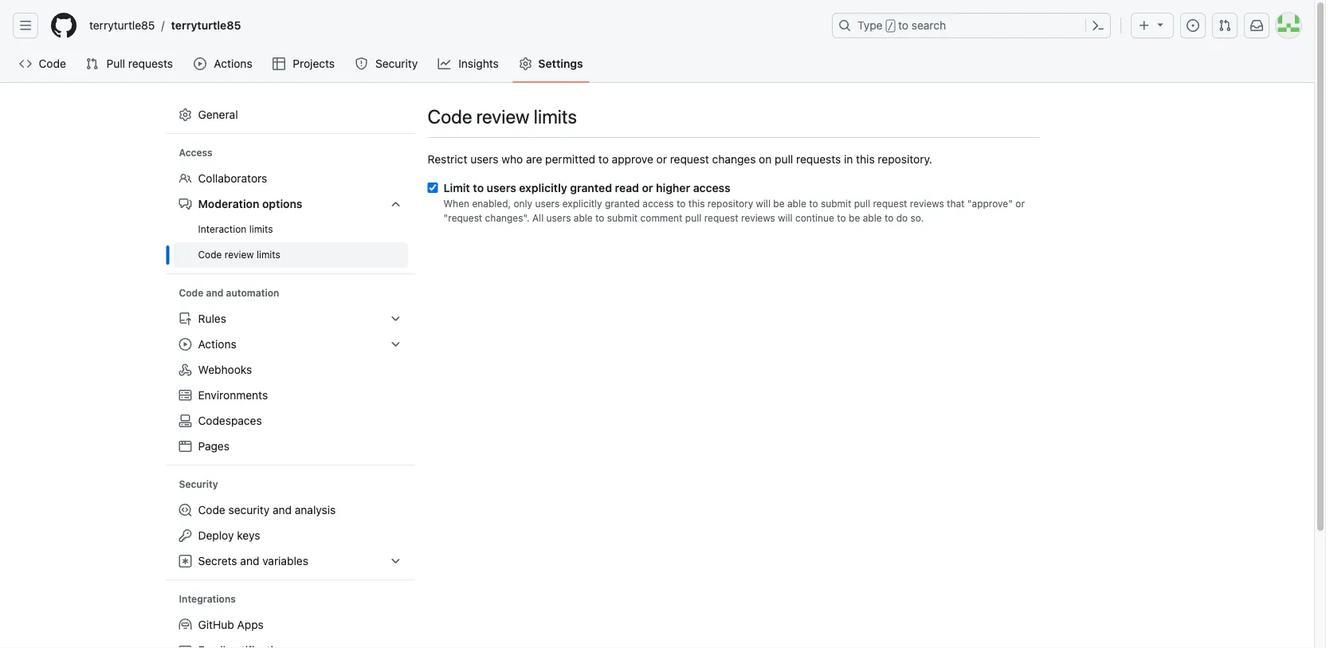 Task type: vqa. For each thing, say whether or not it's contained in the screenshot.
INTERACTION
yes



Task type: locate. For each thing, give the bounding box(es) containing it.
general
[[198, 108, 238, 121]]

1 vertical spatial access
[[643, 198, 674, 209]]

terryturtle85 link up the play icon
[[165, 13, 248, 38]]

code link
[[13, 52, 73, 76]]

/ inside type / to search
[[888, 21, 894, 32]]

users right all
[[547, 212, 571, 223]]

0 vertical spatial request
[[670, 152, 709, 165]]

0 vertical spatial review
[[477, 105, 530, 128]]

able up the continue
[[788, 198, 807, 209]]

requests right pull
[[128, 57, 173, 70]]

type
[[858, 19, 883, 32]]

to
[[899, 19, 909, 32], [599, 152, 609, 165], [473, 181, 484, 194], [677, 198, 686, 209], [809, 198, 818, 209], [596, 212, 605, 223], [837, 212, 846, 223], [885, 212, 894, 223]]

granted down permitted
[[570, 181, 612, 194]]

server image
[[179, 389, 192, 402]]

code up rules
[[179, 287, 204, 299]]

0 vertical spatial and
[[206, 287, 224, 299]]

only
[[514, 198, 533, 209]]

issue opened image
[[1187, 19, 1200, 32]]

projects link
[[266, 52, 342, 76]]

1 vertical spatial will
[[778, 212, 793, 223]]

collaborators link
[[173, 166, 409, 191]]

notifications image
[[1251, 19, 1264, 32]]

1 horizontal spatial terryturtle85 link
[[165, 13, 248, 38]]

1 horizontal spatial and
[[240, 554, 259, 568]]

1 vertical spatial or
[[642, 181, 653, 194]]

"request
[[444, 212, 483, 223]]

0 horizontal spatial and
[[206, 287, 224, 299]]

shield image
[[355, 57, 368, 70]]

restrict
[[428, 152, 468, 165]]

security
[[375, 57, 418, 70], [179, 479, 218, 490]]

access up repository
[[693, 181, 731, 194]]

terryturtle85 up the play icon
[[171, 19, 241, 32]]

pull requests link
[[79, 52, 181, 76]]

codespaces link
[[173, 408, 409, 434]]

code review limits
[[428, 105, 577, 128], [198, 249, 280, 260]]

request down repository
[[704, 212, 739, 223]]

0 vertical spatial this
[[856, 152, 875, 165]]

be right repository
[[774, 198, 785, 209]]

1 vertical spatial actions
[[198, 338, 237, 351]]

reviews
[[910, 198, 944, 209], [741, 212, 776, 223]]

/ right type
[[888, 21, 894, 32]]

access up comment
[[643, 198, 674, 209]]

or right the "approve"
[[1016, 198, 1025, 209]]

1 horizontal spatial or
[[657, 152, 667, 165]]

will right repository
[[756, 198, 771, 209]]

code up deploy
[[198, 503, 225, 517]]

0 horizontal spatial be
[[774, 198, 785, 209]]

able left do
[[863, 212, 882, 223]]

1 horizontal spatial access
[[693, 181, 731, 194]]

interaction
[[198, 224, 247, 235]]

request up do
[[873, 198, 908, 209]]

1 terryturtle85 link from the left
[[83, 13, 161, 38]]

limits
[[534, 105, 577, 128], [249, 224, 273, 235], [257, 249, 280, 260]]

are
[[526, 152, 542, 165]]

and inside "dropdown button"
[[240, 554, 259, 568]]

pull requests
[[106, 57, 173, 70]]

code down the interaction
[[198, 249, 222, 260]]

1 horizontal spatial security
[[375, 57, 418, 70]]

0 vertical spatial explicitly
[[519, 181, 567, 194]]

all
[[533, 212, 544, 223]]

code up restrict
[[428, 105, 472, 128]]

insights
[[459, 57, 499, 70]]

code
[[39, 57, 66, 70], [428, 105, 472, 128], [198, 249, 222, 260], [179, 287, 204, 299], [198, 503, 225, 517]]

or right read
[[642, 181, 653, 194]]

submit down read
[[607, 212, 638, 223]]

1 vertical spatial limits
[[249, 224, 273, 235]]

review down interaction limits
[[225, 249, 254, 260]]

security right shield image
[[375, 57, 418, 70]]

code and automation list
[[173, 306, 409, 459]]

will left the continue
[[778, 212, 793, 223]]

or inside when enabled, only users explicitly granted access to this repository will be able to submit pull request           reviews that "approve" or "request changes". all users able to submit comment pull request reviews will           continue to be able to do so.
[[1016, 198, 1025, 209]]

/ up the pull requests
[[161, 19, 165, 32]]

0 horizontal spatial able
[[574, 212, 593, 223]]

triangle down image
[[1154, 18, 1167, 31]]

approve
[[612, 152, 654, 165]]

1 vertical spatial this
[[689, 198, 705, 209]]

0 horizontal spatial or
[[642, 181, 653, 194]]

integrations
[[179, 594, 236, 605]]

apps
[[237, 618, 264, 631]]

review up who
[[477, 105, 530, 128]]

integrations list
[[173, 612, 409, 648]]

access
[[179, 147, 213, 158]]

git pull request image
[[1219, 19, 1232, 32]]

0 horizontal spatial access
[[643, 198, 674, 209]]

1 horizontal spatial pull
[[775, 152, 793, 165]]

play image
[[194, 57, 207, 70]]

explicitly up only
[[519, 181, 567, 194]]

1 vertical spatial granted
[[605, 198, 640, 209]]

security link
[[349, 52, 425, 76]]

code review limits down interaction limits
[[198, 249, 280, 260]]

webhooks link
[[173, 357, 409, 383]]

code security and analysis link
[[173, 497, 409, 523]]

/ inside terryturtle85 / terryturtle85
[[161, 19, 165, 32]]

submit up the continue
[[821, 198, 852, 209]]

0 vertical spatial access
[[693, 181, 731, 194]]

this inside when enabled, only users explicitly granted access to this repository will be able to submit pull request           reviews that "approve" or "request changes". all users able to submit comment pull request reviews will           continue to be able to do so.
[[689, 198, 705, 209]]

who
[[502, 152, 523, 165]]

access list
[[173, 166, 409, 268]]

review inside moderation options list
[[225, 249, 254, 260]]

1 vertical spatial security
[[179, 479, 218, 490]]

2 vertical spatial and
[[240, 554, 259, 568]]

request up higher
[[670, 152, 709, 165]]

limits down interaction limits link
[[257, 249, 280, 260]]

mail image
[[179, 644, 192, 648]]

keys
[[237, 529, 260, 542]]

requests left in
[[796, 152, 841, 165]]

to down limit to users explicitly granted read or higher access
[[596, 212, 605, 223]]

0 horizontal spatial this
[[689, 198, 705, 209]]

this down higher
[[689, 198, 705, 209]]

1 horizontal spatial review
[[477, 105, 530, 128]]

this right in
[[856, 152, 875, 165]]

request
[[670, 152, 709, 165], [873, 198, 908, 209], [704, 212, 739, 223]]

terryturtle85
[[89, 19, 155, 32], [171, 19, 241, 32]]

0 vertical spatial requests
[[128, 57, 173, 70]]

limits down moderation options
[[249, 224, 273, 235]]

explicitly down limit to users explicitly granted read or higher access
[[563, 198, 602, 209]]

users
[[471, 152, 499, 165], [487, 181, 516, 194], [535, 198, 560, 209], [547, 212, 571, 223]]

0 horizontal spatial will
[[756, 198, 771, 209]]

reviews down repository
[[741, 212, 776, 223]]

or right the approve
[[657, 152, 667, 165]]

code right code image on the top left
[[39, 57, 66, 70]]

1 horizontal spatial be
[[849, 212, 860, 223]]

and for variables
[[240, 554, 259, 568]]

limit to users explicitly granted read or higher access
[[444, 181, 731, 194]]

1 vertical spatial explicitly
[[563, 198, 602, 209]]

will
[[756, 198, 771, 209], [778, 212, 793, 223]]

deploy keys
[[198, 529, 260, 542]]

0 vertical spatial will
[[756, 198, 771, 209]]

terryturtle85 link up pull
[[83, 13, 161, 38]]

and
[[206, 287, 224, 299], [273, 503, 292, 517], [240, 554, 259, 568]]

submit
[[821, 198, 852, 209], [607, 212, 638, 223]]

access
[[693, 181, 731, 194], [643, 198, 674, 209]]

repository
[[708, 198, 754, 209]]

code inside moderation options list
[[198, 249, 222, 260]]

deploy keys link
[[173, 523, 409, 548]]

continue
[[796, 212, 835, 223]]

restrict users who are permitted to approve or request changes on pull requests in this repository.
[[428, 152, 933, 165]]

1 vertical spatial be
[[849, 212, 860, 223]]

to down higher
[[677, 198, 686, 209]]

0 horizontal spatial review
[[225, 249, 254, 260]]

limits up permitted
[[534, 105, 577, 128]]

when enabled, only users explicitly granted access to this repository will be able to submit pull request           reviews that "approve" or "request changes". all users able to submit comment pull request reviews will           continue to be able to do so.
[[444, 198, 1025, 223]]

repository.
[[878, 152, 933, 165]]

terryturtle85 link
[[83, 13, 161, 38], [165, 13, 248, 38]]

0 vertical spatial reviews
[[910, 198, 944, 209]]

1 terryturtle85 from the left
[[89, 19, 155, 32]]

1 vertical spatial review
[[225, 249, 254, 260]]

terryturtle85 up pull
[[89, 19, 155, 32]]

and up deploy keys link
[[273, 503, 292, 517]]

be right the continue
[[849, 212, 860, 223]]

actions
[[214, 57, 252, 70], [198, 338, 237, 351]]

1 vertical spatial code review limits
[[198, 249, 280, 260]]

moderation options button
[[173, 191, 409, 217]]

0 vertical spatial be
[[774, 198, 785, 209]]

people image
[[179, 172, 192, 185]]

actions button
[[173, 332, 409, 357]]

review
[[477, 105, 530, 128], [225, 249, 254, 260]]

granted down read
[[605, 198, 640, 209]]

2 terryturtle85 from the left
[[171, 19, 241, 32]]

0 horizontal spatial reviews
[[741, 212, 776, 223]]

code review limits up who
[[428, 105, 577, 128]]

2 horizontal spatial pull
[[854, 198, 871, 209]]

1 horizontal spatial reviews
[[910, 198, 944, 209]]

codespaces image
[[179, 415, 192, 427]]

able
[[788, 198, 807, 209], [574, 212, 593, 223], [863, 212, 882, 223]]

0 vertical spatial granted
[[570, 181, 612, 194]]

security up codescan image
[[179, 479, 218, 490]]

0 horizontal spatial terryturtle85 link
[[83, 13, 161, 38]]

2 vertical spatial pull
[[685, 212, 702, 223]]

plus image
[[1138, 19, 1151, 32]]

0 horizontal spatial security
[[179, 479, 218, 490]]

secrets
[[198, 554, 237, 568]]

settings link
[[513, 52, 590, 76]]

users up enabled,
[[487, 181, 516, 194]]

browser image
[[179, 440, 192, 453]]

None checkbox
[[428, 183, 438, 193]]

hubot image
[[179, 619, 192, 631]]

list
[[83, 13, 823, 38]]

0 horizontal spatial terryturtle85
[[89, 19, 155, 32]]

1 horizontal spatial terryturtle85
[[171, 19, 241, 32]]

0 horizontal spatial /
[[161, 19, 165, 32]]

general link
[[173, 102, 409, 128]]

or
[[657, 152, 667, 165], [642, 181, 653, 194], [1016, 198, 1025, 209]]

0 horizontal spatial pull
[[685, 212, 702, 223]]

2 horizontal spatial or
[[1016, 198, 1025, 209]]

pages
[[198, 440, 230, 453]]

interaction limits link
[[173, 217, 409, 242]]

actions right the play icon
[[214, 57, 252, 70]]

and up rules
[[206, 287, 224, 299]]

1 vertical spatial submit
[[607, 212, 638, 223]]

1 vertical spatial and
[[273, 503, 292, 517]]

0 vertical spatial code review limits
[[428, 105, 577, 128]]

secrets and variables
[[198, 554, 308, 568]]

git pull request image
[[86, 57, 98, 70]]

and down keys on the left bottom
[[240, 554, 259, 568]]

able down limit to users explicitly granted read or higher access
[[574, 212, 593, 223]]

1 horizontal spatial submit
[[821, 198, 852, 209]]

read
[[615, 181, 639, 194]]

actions down rules
[[198, 338, 237, 351]]

code and automation
[[179, 287, 279, 299]]

gear image
[[179, 108, 192, 121]]

2 vertical spatial or
[[1016, 198, 1025, 209]]

reviews up so.
[[910, 198, 944, 209]]

1 horizontal spatial /
[[888, 21, 894, 32]]

environments link
[[173, 383, 409, 408]]

1 horizontal spatial requests
[[796, 152, 841, 165]]

explicitly
[[519, 181, 567, 194], [563, 198, 602, 209]]

0 horizontal spatial code review limits
[[198, 249, 280, 260]]

2 horizontal spatial and
[[273, 503, 292, 517]]

this
[[856, 152, 875, 165], [689, 198, 705, 209]]



Task type: describe. For each thing, give the bounding box(es) containing it.
limit
[[444, 181, 470, 194]]

projects
[[293, 57, 335, 70]]

codescan image
[[179, 504, 192, 517]]

in
[[844, 152, 853, 165]]

0 vertical spatial actions
[[214, 57, 252, 70]]

and for automation
[[206, 287, 224, 299]]

1 vertical spatial requests
[[796, 152, 841, 165]]

to left "search"
[[899, 19, 909, 32]]

2 vertical spatial limits
[[257, 249, 280, 260]]

security list
[[173, 497, 409, 574]]

insights link
[[432, 52, 507, 76]]

code inside 'link'
[[39, 57, 66, 70]]

1 vertical spatial reviews
[[741, 212, 776, 223]]

when
[[444, 198, 470, 209]]

search
[[912, 19, 946, 32]]

moderation options list
[[173, 217, 409, 268]]

analysis
[[295, 503, 336, 517]]

homepage image
[[51, 13, 77, 38]]

type / to search
[[858, 19, 946, 32]]

key image
[[179, 529, 192, 542]]

0 horizontal spatial requests
[[128, 57, 173, 70]]

github apps link
[[173, 612, 409, 638]]

that
[[947, 198, 965, 209]]

moderation
[[198, 197, 259, 210]]

automation
[[226, 287, 279, 299]]

security
[[228, 503, 270, 517]]

to up enabled,
[[473, 181, 484, 194]]

to up the continue
[[809, 198, 818, 209]]

0 vertical spatial pull
[[775, 152, 793, 165]]

users left who
[[471, 152, 499, 165]]

rules button
[[173, 306, 409, 332]]

code security and analysis
[[198, 503, 336, 517]]

list containing terryturtle85 / terryturtle85
[[83, 13, 823, 38]]

1 horizontal spatial will
[[778, 212, 793, 223]]

"approve"
[[968, 198, 1013, 209]]

rules
[[198, 312, 226, 325]]

users up all
[[535, 198, 560, 209]]

0 vertical spatial or
[[657, 152, 667, 165]]

github
[[198, 618, 234, 631]]

code inside 'security' list
[[198, 503, 225, 517]]

variables
[[262, 554, 308, 568]]

actions inside dropdown button
[[198, 338, 237, 351]]

permitted
[[545, 152, 596, 165]]

1 vertical spatial request
[[873, 198, 908, 209]]

enabled,
[[472, 198, 511, 209]]

2 terryturtle85 link from the left
[[165, 13, 248, 38]]

pull
[[106, 57, 125, 70]]

options
[[262, 197, 303, 210]]

moderation options
[[198, 197, 303, 210]]

code image
[[19, 57, 32, 70]]

changes".
[[485, 212, 530, 223]]

pages link
[[173, 434, 409, 459]]

codespaces
[[198, 414, 262, 427]]

comment discussion image
[[179, 198, 192, 210]]

code review limits inside moderation options list
[[198, 249, 280, 260]]

explicitly inside when enabled, only users explicitly granted access to this repository will be able to submit pull request           reviews that "approve" or "request changes". all users able to submit comment pull request reviews will           continue to be able to do so.
[[563, 198, 602, 209]]

granted inside when enabled, only users explicitly granted access to this repository will be able to submit pull request           reviews that "approve" or "request changes". all users able to submit comment pull request reviews will           continue to be able to do so.
[[605, 198, 640, 209]]

secrets and variables button
[[173, 548, 409, 574]]

0 horizontal spatial submit
[[607, 212, 638, 223]]

do
[[897, 212, 908, 223]]

1 vertical spatial pull
[[854, 198, 871, 209]]

deploy
[[198, 529, 234, 542]]

webhook image
[[179, 364, 192, 376]]

so.
[[911, 212, 924, 223]]

1 horizontal spatial this
[[856, 152, 875, 165]]

access inside when enabled, only users explicitly granted access to this repository will be able to submit pull request           reviews that "approve" or "request changes". all users able to submit comment pull request reviews will           continue to be able to do so.
[[643, 198, 674, 209]]

0 vertical spatial limits
[[534, 105, 577, 128]]

to left the approve
[[599, 152, 609, 165]]

comment
[[641, 212, 683, 223]]

higher
[[656, 181, 691, 194]]

graph image
[[438, 57, 451, 70]]

interaction limits
[[198, 224, 273, 235]]

actions link
[[187, 52, 260, 76]]

0 vertical spatial security
[[375, 57, 418, 70]]

0 vertical spatial submit
[[821, 198, 852, 209]]

/ for terryturtle85
[[161, 19, 165, 32]]

command palette image
[[1092, 19, 1105, 32]]

environments
[[198, 389, 268, 402]]

webhooks
[[198, 363, 252, 376]]

terryturtle85 / terryturtle85
[[89, 19, 241, 32]]

on
[[759, 152, 772, 165]]

to left do
[[885, 212, 894, 223]]

1 horizontal spatial code review limits
[[428, 105, 577, 128]]

settings
[[538, 57, 583, 70]]

1 horizontal spatial able
[[788, 198, 807, 209]]

github apps
[[198, 618, 264, 631]]

table image
[[273, 57, 285, 70]]

collaborators
[[198, 172, 267, 185]]

2 horizontal spatial able
[[863, 212, 882, 223]]

gear image
[[519, 57, 532, 70]]

/ for type
[[888, 21, 894, 32]]

changes
[[712, 152, 756, 165]]

code review limits link
[[173, 242, 409, 268]]

to right the continue
[[837, 212, 846, 223]]

2 vertical spatial request
[[704, 212, 739, 223]]

chevron down image
[[389, 198, 402, 210]]



